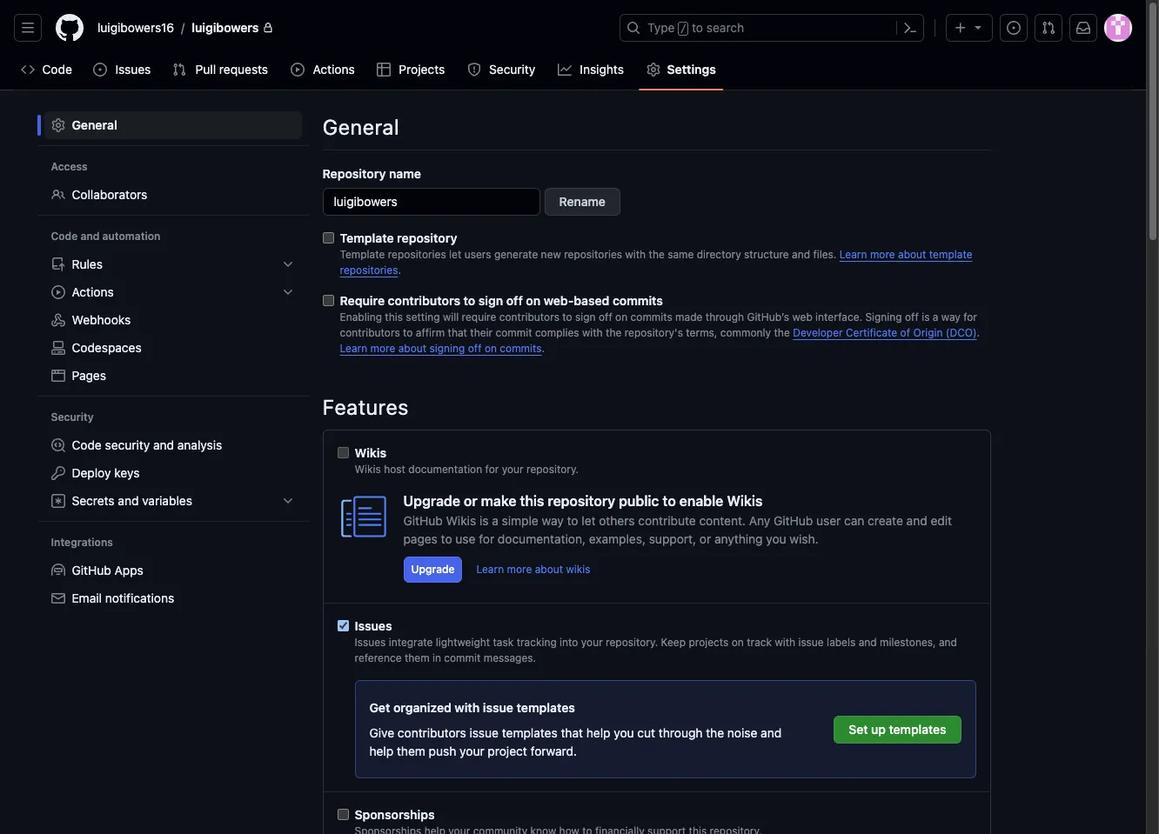 Task type: vqa. For each thing, say whether or not it's contained in the screenshot.
the topmost 'Copy to clipboard' icon
no



Task type: locate. For each thing, give the bounding box(es) containing it.
anything
[[714, 532, 763, 546]]

0 vertical spatial this
[[385, 311, 403, 324]]

key image
[[51, 466, 65, 480]]

0 vertical spatial issues
[[115, 62, 151, 77]]

wikis right wikis option
[[355, 446, 386, 460]]

the down the github's
[[774, 326, 790, 339]]

this inside enabling this setting will require contributors to sign off on commits made through github's web interface. signing off is a way for contributors to affirm that their commit complies with the repository's terms, commonly the
[[385, 311, 403, 324]]

the inside give contributors issue templates that help you cut through the noise and help them push your project forward.
[[706, 726, 724, 741]]

that up forward.
[[561, 726, 583, 741]]

origin
[[913, 326, 943, 339]]

1 horizontal spatial a
[[933, 311, 938, 324]]

/
[[181, 20, 185, 35], [680, 23, 687, 35]]

with right track
[[775, 636, 795, 649]]

gear image
[[51, 118, 65, 132]]

this left "setting"
[[385, 311, 403, 324]]

. right origin
[[977, 326, 980, 339]]

require contributors to sign off on web-based commits
[[340, 293, 663, 308]]

issue left labels on the bottom
[[798, 636, 824, 649]]

0 horizontal spatial through
[[659, 726, 703, 741]]

2 horizontal spatial .
[[977, 326, 980, 339]]

commonly
[[720, 326, 771, 339]]

upgrade or make this repository public to enable wikis github wikis is a simple way to let others contribute content. any github user can create and edit pages to use for documentation, examples, support, or anything you wish.
[[403, 493, 952, 546]]

task
[[493, 636, 514, 649]]

0 horizontal spatial repository.
[[526, 463, 579, 476]]

and inside secrets and variables dropdown button
[[118, 493, 139, 508]]

help left 'cut'
[[586, 726, 610, 741]]

upgrade inside "upgrade or make this repository public to enable wikis github wikis is a simple way to let others contribute content. any github user can create and edit pages to use for documentation, examples, support, or anything you wish."
[[403, 493, 460, 509]]

reference
[[355, 652, 402, 665]]

forward.
[[531, 744, 577, 759]]

0 vertical spatial a
[[933, 311, 938, 324]]

security
[[489, 62, 535, 77], [51, 411, 94, 424]]

about inside learn more about template repositories
[[898, 248, 926, 261]]

learn inside learn more about template repositories
[[840, 248, 867, 261]]

issues down luigibowers16 link
[[115, 62, 151, 77]]

secrets and variables
[[72, 493, 192, 508]]

issue opened image right code link
[[93, 63, 107, 77]]

to left the search at top
[[692, 20, 703, 35]]

template repositories let users generate new repositories with the same directory structure and files.
[[340, 248, 840, 261]]

a inside "upgrade or make this repository public to enable wikis github wikis is a simple way to let others contribute content. any github user can create and edit pages to use for documentation, examples, support, or anything you wish."
[[492, 513, 498, 528]]

1 horizontal spatial or
[[700, 532, 711, 546]]

0 horizontal spatial that
[[448, 326, 467, 339]]

1 vertical spatial issues
[[355, 619, 392, 634]]

search
[[706, 20, 744, 35]]

1 horizontal spatial learn
[[476, 563, 504, 576]]

1 horizontal spatial repository
[[548, 493, 615, 509]]

. down complies
[[542, 342, 545, 355]]

them left 'push'
[[397, 744, 425, 759]]

1 vertical spatial let
[[582, 513, 596, 528]]

way up documentation, on the bottom of the page
[[542, 513, 564, 528]]

0 vertical spatial .
[[398, 264, 401, 277]]

0 vertical spatial more
[[870, 248, 895, 261]]

1 horizontal spatial more
[[507, 563, 532, 576]]

type
[[647, 20, 675, 35]]

0 vertical spatial you
[[766, 532, 786, 546]]

learn more about wikis link
[[476, 562, 590, 578]]

set up templates link
[[834, 716, 961, 744]]

actions right 'play' icon
[[313, 62, 355, 77]]

luigibowers
[[192, 20, 259, 35]]

with inside enabling this setting will require contributors to sign off on commits made through github's web interface. signing off is a way for contributors to affirm that their commit complies with the repository's terms, commonly the
[[582, 326, 603, 339]]

a up origin
[[933, 311, 938, 324]]

1 vertical spatial sign
[[575, 311, 596, 324]]

0 horizontal spatial you
[[614, 726, 634, 741]]

0 vertical spatial help
[[586, 726, 610, 741]]

directory
[[697, 248, 741, 261]]

1 vertical spatial a
[[492, 513, 498, 528]]

with left same
[[625, 248, 646, 261]]

upgrade down pages
[[411, 563, 455, 576]]

Repository name text field
[[322, 188, 540, 216]]

wikis image
[[337, 491, 389, 543]]

github up email
[[72, 563, 111, 578]]

and right milestones,
[[939, 636, 957, 649]]

and up deploy keys link in the left bottom of the page
[[153, 438, 174, 452]]

upgrade down documentation
[[403, 493, 460, 509]]

setting
[[406, 311, 440, 324]]

0 vertical spatial for
[[963, 311, 977, 324]]

through
[[706, 311, 744, 324], [659, 726, 703, 741]]

host
[[384, 463, 405, 476]]

0 horizontal spatial .
[[398, 264, 401, 277]]

pull requests
[[195, 62, 268, 77]]

about left template
[[898, 248, 926, 261]]

wikis group
[[337, 444, 976, 478]]

1 vertical spatial issue
[[483, 701, 513, 715]]

wikis
[[355, 446, 386, 460], [355, 463, 381, 476], [727, 493, 763, 509], [446, 513, 476, 528]]

your up make
[[502, 463, 524, 476]]

2 vertical spatial code
[[72, 438, 102, 452]]

1 horizontal spatial actions
[[313, 62, 355, 77]]

issue
[[798, 636, 824, 649], [483, 701, 513, 715], [470, 726, 499, 741]]

0 horizontal spatial commit
[[444, 652, 481, 665]]

templates up forward.
[[517, 701, 575, 715]]

learn right files.
[[840, 248, 867, 261]]

1 vertical spatial them
[[397, 744, 425, 759]]

0 vertical spatial repository.
[[526, 463, 579, 476]]

set
[[849, 722, 868, 737]]

get organized with issue templates
[[369, 701, 575, 715]]

list containing luigibowers16
[[91, 14, 609, 42]]

or left make
[[464, 493, 477, 509]]

repository down repository name text box
[[397, 231, 457, 245]]

1 horizontal spatial security
[[489, 62, 535, 77]]

0 horizontal spatial about
[[398, 342, 427, 355]]

learn down enabling on the left of the page
[[340, 342, 367, 355]]

variables
[[142, 493, 192, 508]]

code image
[[21, 63, 35, 77]]

template
[[340, 231, 394, 245], [340, 248, 385, 261]]

is inside "upgrade or make this repository public to enable wikis github wikis is a simple way to let others contribute content. any github user can create and edit pages to use for documentation, examples, support, or anything you wish."
[[479, 513, 489, 528]]

templates inside give contributors issue templates that help you cut through the noise and help them push your project forward.
[[502, 726, 558, 741]]

for inside enabling this setting will require contributors to sign off on commits made through github's web interface. signing off is a way for contributors to affirm that their commit complies with the repository's terms, commonly the
[[963, 311, 977, 324]]

1 vertical spatial way
[[542, 513, 564, 528]]

email notifications link
[[44, 585, 302, 613]]

on left track
[[732, 636, 744, 649]]

way inside enabling this setting will require contributors to sign off on commits made through github's web interface. signing off is a way for contributors to affirm that their commit complies with the repository's terms, commonly the
[[941, 311, 961, 324]]

1 vertical spatial through
[[659, 726, 703, 741]]

issue up project
[[483, 701, 513, 715]]

issues up reference
[[355, 636, 386, 649]]

more inside developer certificate of origin (dco) . learn more about signing off on commits .
[[370, 342, 395, 355]]

template right 'template repository' checkbox
[[340, 231, 394, 245]]

and left files.
[[792, 248, 810, 261]]

1 horizontal spatial github
[[403, 513, 443, 528]]

same
[[668, 248, 694, 261]]

0 horizontal spatial a
[[492, 513, 498, 528]]

upgrade
[[403, 493, 460, 509], [411, 563, 455, 576]]

that inside enabling this setting will require contributors to sign off on commits made through github's web interface. signing off is a way for contributors to affirm that their commit complies with the repository's terms, commonly the
[[448, 326, 467, 339]]

general link
[[44, 111, 302, 139]]

about for github wikis is a simple way to let others contribute content. any github user can create and edit pages to use for documentation, examples, support, or anything you wish.
[[535, 563, 563, 576]]

settings
[[667, 62, 716, 77]]

lock image
[[262, 23, 273, 33]]

1 vertical spatial you
[[614, 726, 634, 741]]

type / to search
[[647, 20, 744, 35]]

1 horizontal spatial way
[[941, 311, 961, 324]]

actions inside dropdown button
[[72, 285, 114, 299]]

repository.
[[526, 463, 579, 476], [606, 636, 658, 649]]

0 horizontal spatial actions
[[72, 285, 114, 299]]

0 vertical spatial commit
[[496, 326, 532, 339]]

let left users
[[449, 248, 461, 261]]

pages
[[403, 532, 438, 546]]

github up pages
[[403, 513, 443, 528]]

2 horizontal spatial about
[[898, 248, 926, 261]]

issues inside 'link'
[[115, 62, 151, 77]]

you left 'cut'
[[614, 726, 634, 741]]

browser image
[[51, 369, 65, 383]]

through inside enabling this setting will require contributors to sign off on commits made through github's web interface. signing off is a way for contributors to affirm that their commit complies with the repository's terms, commonly the
[[706, 311, 744, 324]]

them down 'integrate'
[[405, 652, 430, 665]]

templates right up
[[889, 722, 946, 737]]

set up templates
[[849, 722, 946, 737]]

1 horizontal spatial that
[[561, 726, 583, 741]]

code up rules
[[51, 230, 78, 243]]

commits inside enabling this setting will require contributors to sign off on commits made through github's web interface. signing off is a way for contributors to affirm that their commit complies with the repository's terms, commonly the
[[631, 311, 672, 324]]

1 horizontal spatial issue opened image
[[1007, 21, 1021, 35]]

2 vertical spatial issues
[[355, 636, 386, 649]]

repository. up simple
[[526, 463, 579, 476]]

with inside issues integrate lightweight task tracking into your repository.           keep projects on track with issue labels and milestones, and reference them in commit messages.
[[775, 636, 795, 649]]

github up "wish."
[[774, 513, 813, 528]]

1 vertical spatial your
[[581, 636, 603, 649]]

luigibowers16 /
[[97, 20, 185, 35]]

and right labels on the bottom
[[859, 636, 877, 649]]

issues
[[115, 62, 151, 77], [355, 619, 392, 634], [355, 636, 386, 649]]

off down the their
[[468, 342, 482, 355]]

code for code security and analysis
[[72, 438, 102, 452]]

repository up 'others'
[[548, 493, 615, 509]]

/ inside type / to search
[[680, 23, 687, 35]]

1 vertical spatial learn
[[340, 342, 367, 355]]

0 vertical spatial template
[[340, 231, 394, 245]]

web
[[792, 311, 813, 324]]

sign up require
[[478, 293, 503, 308]]

and right 'noise'
[[761, 726, 782, 741]]

issues right issues option
[[355, 619, 392, 634]]

issue down get organized with issue templates
[[470, 726, 499, 741]]

1 vertical spatial code
[[51, 230, 78, 243]]

requests
[[219, 62, 268, 77]]

with down based
[[582, 326, 603, 339]]

code for code
[[42, 62, 72, 77]]

more right files.
[[870, 248, 895, 261]]

security link
[[460, 57, 544, 83]]

web-
[[544, 293, 574, 308]]

Sponsorships checkbox
[[337, 809, 349, 821]]

more down enabling on the left of the page
[[370, 342, 395, 355]]

new
[[541, 248, 561, 261]]

through right 'cut'
[[659, 726, 703, 741]]

access
[[51, 160, 88, 173]]

issue opened image
[[1007, 21, 1021, 35], [93, 63, 107, 77]]

1 vertical spatial or
[[700, 532, 711, 546]]

for up make
[[485, 463, 499, 476]]

1 vertical spatial security
[[51, 411, 94, 424]]

about
[[898, 248, 926, 261], [398, 342, 427, 355], [535, 563, 563, 576]]

0 horizontal spatial /
[[181, 20, 185, 35]]

about down affirm at the left top
[[398, 342, 427, 355]]

commit down the lightweight
[[444, 652, 481, 665]]

code and automation
[[51, 230, 160, 243]]

code inside security list
[[72, 438, 102, 452]]

security up codescan image
[[51, 411, 94, 424]]

use
[[455, 532, 476, 546]]

your right the into
[[581, 636, 603, 649]]

that down will
[[448, 326, 467, 339]]

actions down rules
[[72, 285, 114, 299]]

github
[[403, 513, 443, 528], [774, 513, 813, 528], [72, 563, 111, 578]]

milestones,
[[880, 636, 936, 649]]

apps
[[114, 563, 143, 578]]

wikis left host
[[355, 463, 381, 476]]

2 template from the top
[[340, 248, 385, 261]]

the left 'noise'
[[706, 726, 724, 741]]

repository. inside issues integrate lightweight task tracking into your repository.           keep projects on track with issue labels and milestones, and reference them in commit messages.
[[606, 636, 658, 649]]

general
[[322, 115, 399, 139], [72, 117, 117, 132]]

0 vertical spatial them
[[405, 652, 430, 665]]

developer certificate of origin (dco) . learn more about signing off on commits .
[[340, 326, 980, 355]]

more down documentation, on the bottom of the page
[[507, 563, 532, 576]]

files.
[[813, 248, 837, 261]]

1 vertical spatial this
[[520, 493, 544, 509]]

1 vertical spatial repository.
[[606, 636, 658, 649]]

1 horizontal spatial this
[[520, 493, 544, 509]]

code
[[42, 62, 72, 77], [51, 230, 78, 243], [72, 438, 102, 452]]

2 vertical spatial more
[[507, 563, 532, 576]]

0 horizontal spatial repository
[[397, 231, 457, 245]]

give
[[369, 726, 394, 741]]

you down any
[[766, 532, 786, 546]]

or down "content."
[[700, 532, 711, 546]]

0 horizontal spatial this
[[385, 311, 403, 324]]

help
[[586, 726, 610, 741], [369, 744, 394, 759]]

repository
[[397, 231, 457, 245], [548, 493, 615, 509]]

learn down simple
[[476, 563, 504, 576]]

upgrade inside 'link'
[[411, 563, 455, 576]]

0 vertical spatial way
[[941, 311, 961, 324]]

homepage image
[[56, 14, 84, 42]]

2 vertical spatial for
[[479, 532, 494, 546]]

0 vertical spatial code
[[42, 62, 72, 77]]

about inside developer certificate of origin (dco) . learn more about signing off on commits .
[[398, 342, 427, 355]]

for right use at the bottom left of page
[[479, 532, 494, 546]]

commit inside issues integrate lightweight task tracking into your repository.           keep projects on track with issue labels and milestones, and reference them in commit messages.
[[444, 652, 481, 665]]

analysis
[[177, 438, 222, 452]]

1 vertical spatial commit
[[444, 652, 481, 665]]

1 horizontal spatial sign
[[575, 311, 596, 324]]

your inside wikis wikis host documentation for your repository.
[[502, 463, 524, 476]]

issues link
[[86, 57, 159, 83]]

2 vertical spatial your
[[460, 744, 484, 759]]

learn
[[840, 248, 867, 261], [340, 342, 367, 355], [476, 563, 504, 576]]

1 horizontal spatial repository.
[[606, 636, 658, 649]]

1 horizontal spatial is
[[922, 311, 930, 324]]

contributors inside give contributors issue templates that help you cut through the noise and help them push your project forward.
[[398, 726, 466, 741]]

1 horizontal spatial you
[[766, 532, 786, 546]]

for up "(dco)"
[[963, 311, 977, 324]]

more inside learn more about template repositories
[[870, 248, 895, 261]]

0 vertical spatial through
[[706, 311, 744, 324]]

0 vertical spatial sign
[[478, 293, 503, 308]]

on down the their
[[485, 342, 497, 355]]

0 vertical spatial issue
[[798, 636, 824, 649]]

about left wikis
[[535, 563, 563, 576]]

2 horizontal spatial learn
[[840, 248, 867, 261]]

0 horizontal spatial learn
[[340, 342, 367, 355]]

/ inside luigibowers16 /
[[181, 20, 185, 35]]

Template repository checkbox
[[322, 232, 334, 244]]

labels
[[827, 636, 856, 649]]

general right gear icon
[[72, 117, 117, 132]]

templates up project
[[502, 726, 558, 741]]

pages
[[72, 368, 106, 383]]

1 vertical spatial issue opened image
[[93, 63, 107, 77]]

is
[[922, 311, 930, 324], [479, 513, 489, 528]]

2 vertical spatial .
[[542, 342, 545, 355]]

0 horizontal spatial let
[[449, 248, 461, 261]]

can
[[844, 513, 864, 528]]

template for template repository
[[340, 231, 394, 245]]

give contributors issue templates that help you cut through the noise and help them push your project forward.
[[369, 726, 782, 759]]

0 vertical spatial your
[[502, 463, 524, 476]]

you
[[766, 532, 786, 546], [614, 726, 634, 741]]

cut
[[637, 726, 655, 741]]

issue inside issues integrate lightweight task tracking into your repository.           keep projects on track with issue labels and milestones, and reference them in commit messages.
[[798, 636, 824, 649]]

issue opened image inside issues 'link'
[[93, 63, 107, 77]]

/ right type
[[680, 23, 687, 35]]

2 horizontal spatial your
[[581, 636, 603, 649]]

certificate
[[846, 326, 897, 339]]

1 horizontal spatial /
[[680, 23, 687, 35]]

with
[[625, 248, 646, 261], [582, 326, 603, 339], [775, 636, 795, 649], [455, 701, 480, 715]]

commits up enabling this setting will require contributors to sign off on commits made through github's web interface. signing off is a way for contributors to affirm that their commit complies with the repository's terms, commonly the
[[613, 293, 663, 308]]

1 vertical spatial about
[[398, 342, 427, 355]]

and left edit
[[906, 513, 927, 528]]

learn for template repository
[[840, 248, 867, 261]]

0 horizontal spatial issue opened image
[[93, 63, 107, 77]]

shield image
[[467, 63, 481, 77]]

to down web-
[[562, 311, 572, 324]]

Require contributors to sign off on web-based commits checkbox
[[322, 295, 334, 306]]

play image
[[291, 63, 305, 77]]

code up the deploy
[[72, 438, 102, 452]]

list
[[91, 14, 609, 42]]

for inside "upgrade or make this repository public to enable wikis github wikis is a simple way to let others contribute content. any github user can create and edit pages to use for documentation, examples, support, or anything you wish."
[[479, 532, 494, 546]]

1 vertical spatial repository
[[548, 493, 615, 509]]

is down make
[[479, 513, 489, 528]]

/ for type
[[680, 23, 687, 35]]

integrate
[[389, 636, 433, 649]]

the down based
[[606, 326, 622, 339]]

you inside give contributors issue templates that help you cut through the noise and help them push your project forward.
[[614, 726, 634, 741]]

commits
[[613, 293, 663, 308], [631, 311, 672, 324], [500, 342, 542, 355]]

2 vertical spatial commits
[[500, 342, 542, 355]]

1 horizontal spatial your
[[502, 463, 524, 476]]

template
[[929, 248, 972, 261]]

1 vertical spatial template
[[340, 248, 385, 261]]

issue inside give contributors issue templates that help you cut through the noise and help them push your project forward.
[[470, 726, 499, 741]]

1 vertical spatial upgrade
[[411, 563, 455, 576]]

1 vertical spatial more
[[370, 342, 395, 355]]

on up repository's
[[615, 311, 628, 324]]

off up of
[[905, 311, 919, 324]]

0 horizontal spatial is
[[479, 513, 489, 528]]

0 vertical spatial issue opened image
[[1007, 21, 1021, 35]]

0 horizontal spatial more
[[370, 342, 395, 355]]

upgrade link
[[403, 557, 463, 583]]

code right 'code' image
[[42, 62, 72, 77]]

/ up git pull request image at the left of the page
[[181, 20, 185, 35]]

security right 'shield' icon
[[489, 62, 535, 77]]

git pull request image
[[1042, 21, 1056, 35]]

1 template from the top
[[340, 231, 394, 245]]

code link
[[14, 57, 80, 83]]

on
[[526, 293, 541, 308], [615, 311, 628, 324], [485, 342, 497, 355], [732, 636, 744, 649]]

0 horizontal spatial way
[[542, 513, 564, 528]]

1 horizontal spatial commit
[[496, 326, 532, 339]]

help down give
[[369, 744, 394, 759]]

issue opened image left git pull request icon
[[1007, 21, 1021, 35]]

off inside developer certificate of origin (dco) . learn more about signing off on commits .
[[468, 342, 482, 355]]

public
[[619, 493, 659, 509]]

lightweight
[[436, 636, 490, 649]]

to left use at the bottom left of page
[[441, 532, 452, 546]]



Task type: describe. For each thing, give the bounding box(es) containing it.
1 horizontal spatial help
[[586, 726, 610, 741]]

to up require
[[463, 293, 475, 308]]

webhook image
[[51, 313, 65, 327]]

insights
[[580, 62, 624, 77]]

them inside issues integrate lightweight task tracking into your repository.           keep projects on track with issue labels and milestones, and reference them in commit messages.
[[405, 652, 430, 665]]

wish.
[[790, 532, 819, 546]]

2 horizontal spatial github
[[774, 513, 813, 528]]

issue opened image for git pull request image at the left of the page
[[93, 63, 107, 77]]

contributors up complies
[[499, 311, 559, 324]]

email
[[72, 591, 102, 606]]

projects
[[399, 62, 445, 77]]

off down based
[[599, 311, 612, 324]]

terms,
[[686, 326, 717, 339]]

issue opened image for git pull request icon
[[1007, 21, 1021, 35]]

Issues checkbox
[[337, 620, 349, 632]]

to up documentation, on the bottom of the page
[[567, 513, 578, 528]]

contributors up "setting"
[[388, 293, 460, 308]]

learn inside developer certificate of origin (dco) . learn more about signing off on commits .
[[340, 342, 367, 355]]

commits inside developer certificate of origin (dco) . learn more about signing off on commits .
[[500, 342, 542, 355]]

table image
[[377, 63, 391, 77]]

code and automation list
[[44, 251, 302, 390]]

complies
[[535, 326, 579, 339]]

and up rules
[[81, 230, 100, 243]]

others
[[599, 513, 635, 528]]

commit inside enabling this setting will require contributors to sign off on commits made through github's web interface. signing off is a way for contributors to affirm that their commit complies with the repository's terms, commonly the
[[496, 326, 532, 339]]

and inside give contributors issue templates that help you cut through the noise and help them push your project forward.
[[761, 726, 782, 741]]

this inside "upgrade or make this repository public to enable wikis github wikis is a simple way to let others contribute content. any github user can create and edit pages to use for documentation, examples, support, or anything you wish."
[[520, 493, 544, 509]]

content.
[[699, 513, 746, 528]]

codespaces link
[[44, 334, 302, 362]]

require
[[340, 293, 385, 308]]

more for template repository
[[870, 248, 895, 261]]

pages link
[[44, 362, 302, 390]]

repository. inside wikis wikis host documentation for your repository.
[[526, 463, 579, 476]]

repositories right 'new'
[[564, 248, 622, 261]]

make
[[481, 493, 516, 509]]

actions link
[[284, 57, 363, 83]]

developer
[[793, 326, 843, 339]]

luigibowers16
[[97, 20, 174, 35]]

let inside "upgrade or make this repository public to enable wikis github wikis is a simple way to let others contribute content. any github user can create and edit pages to use for documentation, examples, support, or anything you wish."
[[582, 513, 596, 528]]

based
[[574, 293, 610, 308]]

keys
[[114, 466, 140, 480]]

on left web-
[[526, 293, 541, 308]]

more for github wikis is a simple way to let others contribute content. any github user can create and edit pages to use for documentation, examples, support, or anything you wish.
[[507, 563, 532, 576]]

graph image
[[558, 63, 572, 77]]

into
[[560, 636, 578, 649]]

template repository
[[340, 231, 457, 245]]

signing
[[865, 311, 902, 324]]

name
[[389, 166, 421, 181]]

learn more about wikis
[[476, 563, 590, 576]]

that inside give contributors issue templates that help you cut through the noise and help them push your project forward.
[[561, 726, 583, 741]]

for inside wikis wikis host documentation for your repository.
[[485, 463, 499, 476]]

about for template repository
[[898, 248, 926, 261]]

settings link
[[639, 57, 723, 83]]

your inside issues integrate lightweight task tracking into your repository.           keep projects on track with issue labels and milestones, and reference them in commit messages.
[[581, 636, 603, 649]]

examples,
[[589, 532, 646, 546]]

github inside "link"
[[72, 563, 111, 578]]

1 horizontal spatial general
[[322, 115, 399, 139]]

and inside code security and analysis link
[[153, 438, 174, 452]]

command palette image
[[903, 21, 917, 35]]

user
[[816, 513, 841, 528]]

templates inside "link"
[[889, 722, 946, 737]]

messages.
[[484, 652, 536, 665]]

rename button
[[544, 188, 620, 216]]

security list
[[44, 432, 302, 515]]

require
[[462, 311, 496, 324]]

deploy keys
[[72, 466, 140, 480]]

wikis up use at the bottom left of page
[[446, 513, 476, 528]]

their
[[470, 326, 493, 339]]

your inside give contributors issue templates that help you cut through the noise and help them push your project forward.
[[460, 744, 484, 759]]

a inside enabling this setting will require contributors to sign off on commits made through github's web interface. signing off is a way for contributors to affirm that their commit complies with the repository's terms, commonly the
[[933, 311, 938, 324]]

plus image
[[954, 21, 968, 35]]

0 vertical spatial security
[[489, 62, 535, 77]]

with right organized
[[455, 701, 480, 715]]

documentation,
[[498, 532, 586, 546]]

git pull request image
[[173, 63, 187, 77]]

wikis wikis host documentation for your repository.
[[355, 446, 579, 476]]

code for code and automation
[[51, 230, 78, 243]]

code security and analysis
[[72, 438, 222, 452]]

any
[[749, 513, 770, 528]]

made
[[675, 311, 703, 324]]

keep
[[661, 636, 686, 649]]

0 horizontal spatial sign
[[478, 293, 503, 308]]

template for template repositories let users generate new repositories with the same directory structure and files.
[[340, 248, 385, 261]]

the left same
[[649, 248, 665, 261]]

codespaces image
[[51, 341, 65, 355]]

deploy keys link
[[44, 459, 302, 487]]

on inside enabling this setting will require contributors to sign off on commits made through github's web interface. signing off is a way for contributors to affirm that their commit complies with the repository's terms, commonly the
[[615, 311, 628, 324]]

triangle down image
[[971, 20, 985, 34]]

wikis up any
[[727, 493, 763, 509]]

pull requests link
[[166, 57, 277, 83]]

codescan image
[[51, 439, 65, 452]]

issues integrate lightweight task tracking into your repository.           keep projects on track with issue labels and milestones, and reference them in commit messages.
[[355, 636, 957, 665]]

enable
[[679, 493, 723, 509]]

integrations list
[[44, 557, 302, 613]]

contribute
[[638, 513, 696, 528]]

features
[[322, 395, 409, 419]]

secrets and variables button
[[44, 487, 302, 515]]

way inside "upgrade or make this repository public to enable wikis github wikis is a simple way to let others contribute content. any github user can create and edit pages to use for documentation, examples, support, or anything you wish."
[[542, 513, 564, 528]]

notifications image
[[1076, 21, 1090, 35]]

repositories down template repository
[[388, 248, 446, 261]]

/ for luigibowers16
[[181, 20, 185, 35]]

of
[[900, 326, 910, 339]]

integrations
[[51, 536, 113, 549]]

0 horizontal spatial general
[[72, 117, 117, 132]]

collaborators
[[72, 187, 147, 202]]

you inside "upgrade or make this repository public to enable wikis github wikis is a simple way to let others contribute content. any github user can create and edit pages to use for documentation, examples, support, or anything you wish."
[[766, 532, 786, 546]]

rules
[[72, 257, 103, 271]]

0 vertical spatial commits
[[613, 293, 663, 308]]

will
[[443, 311, 459, 324]]

upgrade for upgrade or make this repository public to enable wikis github wikis is a simple way to let others contribute content. any github user can create and edit pages to use for documentation, examples, support, or anything you wish.
[[403, 493, 460, 509]]

0 vertical spatial actions
[[313, 62, 355, 77]]

issues inside issues integrate lightweight task tracking into your repository.           keep projects on track with issue labels and milestones, and reference them in commit messages.
[[355, 636, 386, 649]]

(dco)
[[946, 326, 977, 339]]

pull
[[195, 62, 216, 77]]

repositories inside learn more about template repositories
[[340, 264, 398, 277]]

0 vertical spatial repository
[[397, 231, 457, 245]]

is inside enabling this setting will require contributors to sign off on commits made through github's web interface. signing off is a way for contributors to affirm that their commit complies with the repository's terms, commonly the
[[922, 311, 930, 324]]

learn more about template repositories link
[[340, 248, 972, 277]]

code security and analysis link
[[44, 432, 302, 459]]

codespaces
[[72, 340, 142, 355]]

to up contribute
[[663, 493, 676, 509]]

generate
[[494, 248, 538, 261]]

github apps link
[[44, 557, 302, 585]]

hubot image
[[51, 564, 65, 578]]

people image
[[51, 188, 65, 202]]

gear image
[[646, 63, 660, 77]]

security
[[105, 438, 150, 452]]

repository inside "upgrade or make this repository public to enable wikis github wikis is a simple way to let others contribute content. any github user can create and edit pages to use for documentation, examples, support, or anything you wish."
[[548, 493, 615, 509]]

Wikis checkbox
[[337, 447, 349, 459]]

github's
[[747, 311, 789, 324]]

project
[[488, 744, 527, 759]]

enabling this setting will require contributors to sign off on commits made through github's web interface. signing off is a way for contributors to affirm that their commit complies with the repository's terms, commonly the
[[340, 311, 977, 339]]

secrets
[[72, 493, 115, 508]]

up
[[871, 722, 886, 737]]

0 horizontal spatial help
[[369, 744, 394, 759]]

to down "setting"
[[403, 326, 413, 339]]

push
[[429, 744, 456, 759]]

upgrade for upgrade
[[411, 563, 455, 576]]

0 vertical spatial let
[[449, 248, 461, 261]]

repository's
[[625, 326, 683, 339]]

1 horizontal spatial .
[[542, 342, 545, 355]]

0 horizontal spatial security
[[51, 411, 94, 424]]

get
[[369, 701, 390, 715]]

on inside issues integrate lightweight task tracking into your repository.           keep projects on track with issue labels and milestones, and reference them in commit messages.
[[732, 636, 744, 649]]

off left web-
[[506, 293, 523, 308]]

0 vertical spatial or
[[464, 493, 477, 509]]

automation
[[102, 230, 160, 243]]

sponsorships
[[355, 808, 435, 822]]

learn for github wikis is a simple way to let others contribute content. any github user can create and edit pages to use for documentation, examples, support, or anything you wish.
[[476, 563, 504, 576]]

sign inside enabling this setting will require contributors to sign off on commits made through github's web interface. signing off is a way for contributors to affirm that their commit complies with the repository's terms, commonly the
[[575, 311, 596, 324]]

them inside give contributors issue templates that help you cut through the noise and help them push your project forward.
[[397, 744, 425, 759]]

documentation
[[408, 463, 482, 476]]

luigibowers16 link
[[91, 14, 181, 42]]

on inside developer certificate of origin (dco) . learn more about signing off on commits .
[[485, 342, 497, 355]]

through inside give contributors issue templates that help you cut through the noise and help them push your project forward.
[[659, 726, 703, 741]]

projects
[[689, 636, 729, 649]]

edit
[[931, 513, 952, 528]]

mail image
[[51, 592, 65, 606]]

tracking
[[517, 636, 557, 649]]

and inside "upgrade or make this repository public to enable wikis github wikis is a simple way to let others contribute content. any github user can create and edit pages to use for documentation, examples, support, or anything you wish."
[[906, 513, 927, 528]]

track
[[747, 636, 772, 649]]

contributors down enabling on the left of the page
[[340, 326, 400, 339]]

rules button
[[44, 251, 302, 278]]

repository
[[322, 166, 386, 181]]



